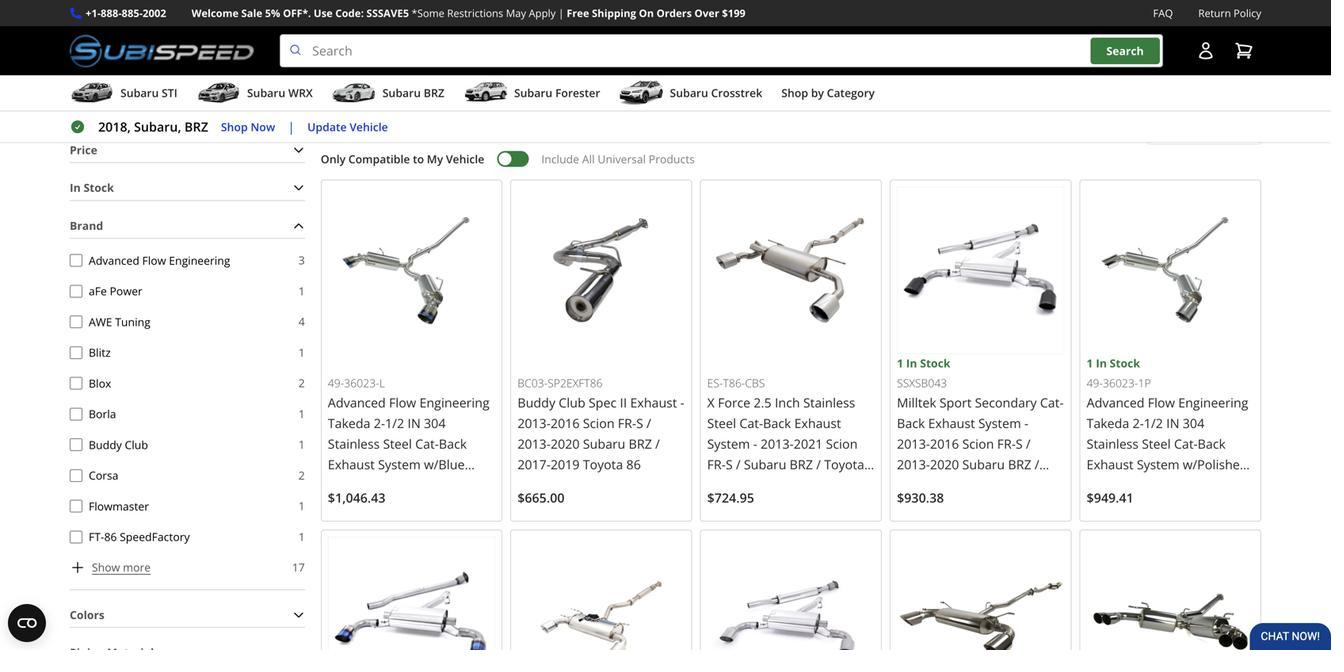 Task type: locate. For each thing, give the bounding box(es) containing it.
49- left l
[[328, 376, 344, 391]]

1 2.0l from the left
[[409, 476, 433, 493]]

1 vertical spatial club
[[125, 437, 148, 452]]

1 horizontal spatial 49-
[[1087, 376, 1104, 391]]

crosstrek
[[712, 85, 763, 100]]

1 in from the left
[[408, 415, 421, 432]]

0 horizontal spatial 49-
[[328, 376, 344, 391]]

takeda up flame
[[328, 415, 371, 432]]

2 tip from the left
[[1087, 476, 1105, 494]]

only
[[321, 151, 346, 166]]

bc03-
[[518, 376, 548, 391]]

update vehicle
[[308, 119, 388, 134]]

price button
[[70, 138, 305, 162]]

2 2 from the top
[[299, 468, 305, 483]]

1 horizontal spatial advanced
[[328, 394, 386, 411]]

2017- inside 49-36023-l advanced flow engineering takeda 2-1/2 in 304 stainless steel cat-back exhaust system w/blue flame tip h4-2.0l - 2013- 2016 scion fr-s / 2013-2020 subaru brz / 2017-2019 toyota 86
[[408, 518, 441, 535]]

system left w/blue
[[378, 456, 421, 473]]

subaru wrx
[[247, 85, 313, 100]]

s inside es-t86-cbs x force 2.5 inch stainless steel cat-back exhaust system - 2013-2021 scion fr-s / subaru brz / toyota 86
[[726, 456, 733, 473]]

0 vertical spatial buddy
[[518, 394, 556, 411]]

engineering inside 49-36023-l advanced flow engineering takeda 2-1/2 in 304 stainless steel cat-back exhaust system w/blue flame tip h4-2.0l - 2013- 2016 scion fr-s / 2013-2020 subaru brz / 2017-2019 toyota 86
[[420, 394, 490, 411]]

club right buddy club button
[[125, 437, 148, 452]]

stock for milltek sport secondary cat- back exhaust system - 2013-2016 scion fr-s / 2013-2020 subaru brz / 2017-2020 toyota 86
[[921, 356, 951, 371]]

0 horizontal spatial stock
[[84, 180, 114, 195]]

vehicle up compatible
[[350, 119, 388, 134]]

- inside es-t86-cbs x force 2.5 inch stainless steel cat-back exhaust system - 2013-2021 scion fr-s / subaru brz / toyota 86
[[754, 435, 758, 452]]

exhaust right ii
[[631, 394, 678, 411]]

1 horizontal spatial club
[[559, 394, 586, 411]]

scion inside 1 in stock 49-36023-1p advanced flow engineering takeda 2-1/2 in 304 stainless steel cat-back exhaust system w/polished tip h4-2.0l - 2013-2016 scion fr-s / 2013-2020 subaru brz / 2017-2019 toyota 86
[[1087, 497, 1119, 514]]

2.5
[[754, 394, 772, 411]]

2- inside 49-36023-l advanced flow engineering takeda 2-1/2 in 304 stainless steel cat-back exhaust system w/blue flame tip h4-2.0l - 2013- 2016 scion fr-s / 2013-2020 subaru brz / 2017-2019 toyota 86
[[374, 415, 385, 432]]

club inside bc03-sp2exft86 buddy club spec ii exhaust - 2013-2016 scion fr-s / 2013-2020 subaru brz / 2017-2019 toyota 86
[[559, 394, 586, 411]]

search input field
[[280, 34, 1164, 67]]

vehicle right my
[[446, 151, 485, 166]]

now
[[251, 119, 275, 134]]

1 vertical spatial vehicle
[[446, 151, 485, 166]]

back up w/polished
[[1198, 435, 1226, 452]]

0 horizontal spatial takeda
[[328, 415, 371, 432]]

ssxsb043
[[898, 376, 948, 391]]

1 horizontal spatial shop
[[782, 85, 809, 100]]

back inside 1 in stock ssxsb043 milltek sport secondary cat- back exhaust system - 2013-2016 scion fr-s / 2013-2020 subaru brz / 2017-2020 toyota 86
[[898, 415, 926, 432]]

2019 inside bc03-sp2exft86 buddy club spec ii exhaust - 2013-2016 scion fr-s / 2013-2020 subaru brz / 2017-2019 toyota 86
[[551, 456, 580, 473]]

0 vertical spatial shop
[[782, 85, 809, 100]]

1 horizontal spatial stock
[[921, 356, 951, 371]]

fr- inside es-t86-cbs x force 2.5 inch stainless steel cat-back exhaust system - 2013-2021 scion fr-s / subaru brz / toyota 86
[[708, 456, 726, 473]]

2 304 from the left
[[1183, 415, 1205, 432]]

0 horizontal spatial buddy
[[89, 437, 122, 452]]

stock inside 1 in stock 49-36023-1p advanced flow engineering takeda 2-1/2 in 304 stainless steel cat-back exhaust system w/polished tip h4-2.0l - 2013-2016 scion fr-s / 2013-2020 subaru brz / 2017-2019 toyota 86
[[1110, 356, 1141, 371]]

86 inside es-t86-cbs x force 2.5 inch stainless steel cat-back exhaust system - 2013-2021 scion fr-s / subaru brz / toyota 86
[[708, 476, 722, 494]]

subaru down secondary
[[963, 456, 1005, 473]]

cat- inside es-t86-cbs x force 2.5 inch stainless steel cat-back exhaust system - 2013-2021 scion fr-s / subaru brz / toyota 86
[[740, 415, 764, 432]]

x
[[708, 394, 715, 411]]

milltek sport secondary cat-back exhaust system - 2013-2016 scion fr-s / 2013-2020 subaru brz / 2017-2020 toyota 86 image
[[898, 187, 1065, 354], [708, 537, 875, 650]]

1p
[[1139, 376, 1152, 391]]

stock inside 1 in stock ssxsb043 milltek sport secondary cat- back exhaust system - 2013-2016 scion fr-s / 2013-2020 subaru brz / 2017-2020 toyota 86
[[921, 356, 951, 371]]

2 in from the left
[[1167, 415, 1180, 432]]

2019 down w/blue
[[441, 518, 470, 535]]

0 horizontal spatial 304
[[424, 415, 446, 432]]

2-
[[374, 415, 385, 432], [1133, 415, 1145, 432]]

0 horizontal spatial steel
[[383, 435, 412, 452]]

1 horizontal spatial 36023-
[[1104, 376, 1139, 391]]

- down 2.5
[[754, 435, 758, 452]]

afe
[[89, 283, 107, 298]]

subaru brz
[[383, 85, 445, 100]]

1/2 inside 1 in stock 49-36023-1p advanced flow engineering takeda 2-1/2 in 304 stainless steel cat-back exhaust system w/polished tip h4-2.0l - 2013-2016 scion fr-s / 2013-2020 subaru brz / 2017-2019 toyota 86
[[1145, 415, 1164, 432]]

scion inside es-t86-cbs x force 2.5 inch stainless steel cat-back exhaust system - 2013-2021 scion fr-s / subaru brz / toyota 86
[[827, 435, 858, 452]]

1 36023- from the left
[[344, 376, 380, 391]]

2 2.0l from the left
[[1129, 476, 1154, 494]]

exhaust
[[631, 394, 678, 411], [929, 415, 976, 432], [795, 415, 842, 432], [328, 456, 375, 473], [1087, 456, 1134, 473]]

orders
[[657, 6, 692, 20]]

in inside 1 in stock 49-36023-1p advanced flow engineering takeda 2-1/2 in 304 stainless steel cat-back exhaust system w/polished tip h4-2.0l - 2013-2016 scion fr-s / 2013-2020 subaru brz / 2017-2019 toyota 86
[[1097, 356, 1108, 371]]

show more button
[[70, 559, 151, 577]]

shop
[[782, 85, 809, 100], [221, 119, 248, 134]]

304 up w/polished
[[1183, 415, 1205, 432]]

toyota inside bc03-sp2exft86 buddy club spec ii exhaust - 2013-2016 scion fr-s / 2013-2020 subaru brz / 2017-2019 toyota 86
[[583, 456, 623, 473]]

system down secondary
[[979, 415, 1022, 432]]

0 horizontal spatial 36023-
[[344, 376, 380, 391]]

0 horizontal spatial shop
[[221, 119, 248, 134]]

takeda up $949.41
[[1087, 415, 1130, 432]]

1 49- from the left
[[328, 376, 344, 391]]

2 h4- from the left
[[1109, 476, 1129, 494]]

wrx
[[288, 85, 313, 100]]

faq link
[[1154, 5, 1174, 22]]

cat- down 2.5
[[740, 415, 764, 432]]

stock
[[84, 180, 114, 195], [921, 356, 951, 371], [1110, 356, 1141, 371]]

49- left 1p
[[1087, 376, 1104, 391]]

1 304 from the left
[[424, 415, 446, 432]]

2 takeda from the left
[[1087, 415, 1130, 432]]

club down sp2exft86
[[559, 394, 586, 411]]

in inside 1 in stock ssxsb043 milltek sport secondary cat- back exhaust system - 2013-2016 scion fr-s / 2013-2020 subaru brz / 2017-2020 toyota 86
[[907, 356, 918, 371]]

subaru inside bc03-sp2exft86 buddy club spec ii exhaust - 2013-2016 scion fr-s / 2013-2020 subaru brz / 2017-2019 toyota 86
[[583, 435, 626, 452]]

1 vertical spatial shop
[[221, 119, 248, 134]]

include
[[542, 151, 580, 166]]

2 horizontal spatial engineering
[[1179, 394, 1249, 411]]

- right $949.41
[[1157, 476, 1161, 494]]

shop inside shop now link
[[221, 119, 248, 134]]

system down force
[[708, 435, 750, 452]]

return
[[1199, 6, 1232, 20]]

brz inside dropdown button
[[424, 85, 445, 100]]

stainless up $949.41
[[1087, 435, 1139, 452]]

1 takeda from the left
[[328, 415, 371, 432]]

cat- up w/blue
[[416, 435, 439, 452]]

2 left flame
[[299, 468, 305, 483]]

subaru
[[121, 85, 159, 100], [247, 85, 286, 100], [383, 85, 421, 100], [515, 85, 553, 100], [670, 85, 709, 100], [583, 435, 626, 452], [963, 456, 1005, 473], [744, 456, 787, 473], [328, 518, 371, 535], [1087, 518, 1130, 535]]

0 horizontal spatial 2019
[[441, 518, 470, 535]]

steel down 1p
[[1143, 435, 1172, 452]]

h4-
[[388, 476, 409, 493], [1109, 476, 1129, 494]]

apply
[[529, 6, 556, 20]]

2019 down w/polished
[[1201, 518, 1230, 535]]

1 horizontal spatial takeda
[[1087, 415, 1130, 432]]

0 vertical spatial club
[[559, 394, 586, 411]]

1 horizontal spatial buddy
[[518, 394, 556, 411]]

shop by category button
[[782, 79, 875, 110]]

steel inside 1 in stock 49-36023-1p advanced flow engineering takeda 2-1/2 in 304 stainless steel cat-back exhaust system w/polished tip h4-2.0l - 2013-2016 scion fr-s / 2013-2020 subaru brz / 2017-2019 toyota 86
[[1143, 435, 1172, 452]]

scion inside 49-36023-l advanced flow engineering takeda 2-1/2 in 304 stainless steel cat-back exhaust system w/blue flame tip h4-2.0l - 2013- 2016 scion fr-s / 2013-2020 subaru brz / 2017-2019 toyota 86
[[360, 497, 392, 514]]

1 tip from the left
[[367, 476, 385, 493]]

steel inside 49-36023-l advanced flow engineering takeda 2-1/2 in 304 stainless steel cat-back exhaust system w/blue flame tip h4-2.0l - 2013- 2016 scion fr-s / 2013-2020 subaru brz / 2017-2019 toyota 86
[[383, 435, 412, 452]]

engineering inside 1 in stock 49-36023-1p advanced flow engineering takeda 2-1/2 in 304 stainless steel cat-back exhaust system w/polished tip h4-2.0l - 2013-2016 scion fr-s / 2013-2020 subaru brz / 2017-2019 toyota 86
[[1179, 394, 1249, 411]]

- left the x
[[681, 394, 685, 411]]

- down secondary
[[1025, 415, 1029, 432]]

cat- inside 1 in stock ssxsb043 milltek sport secondary cat- back exhaust system - 2013-2016 scion fr-s / 2013-2020 subaru brz / 2017-2020 toyota 86
[[1041, 394, 1064, 411]]

advanced flow engineering takeda 2-1/2 in 304 stainless steel cat-back exhaust system w/blue flame tip h4-2.0l - 2013-2016 scion fr-s / 2013-2020 subaru brz / 2017-2019 toyota 86 image
[[328, 187, 496, 354]]

toyota inside 1 in stock ssxsb043 milltek sport secondary cat- back exhaust system - 2013-2016 scion fr-s / 2013-2020 subaru brz / 2017-2020 toyota 86
[[963, 476, 1003, 493]]

shop left the now
[[221, 119, 248, 134]]

0 horizontal spatial stainless
[[328, 435, 380, 452]]

36023-
[[344, 376, 380, 391], [1104, 376, 1139, 391]]

exhaust up flame
[[328, 456, 375, 473]]

2- down 1p
[[1133, 415, 1145, 432]]

steel down the x
[[708, 415, 737, 432]]

exhaust down sport
[[929, 415, 976, 432]]

2017-
[[518, 456, 551, 473], [898, 476, 931, 493], [408, 518, 441, 535], [1168, 518, 1201, 535]]

2 horizontal spatial flow
[[1149, 394, 1176, 411]]

1 horizontal spatial in
[[907, 356, 918, 371]]

| left free
[[559, 6, 564, 20]]

system
[[979, 415, 1022, 432], [708, 435, 750, 452], [378, 456, 421, 473], [1138, 456, 1180, 473]]

advanced
[[89, 253, 139, 268], [328, 394, 386, 411], [1087, 394, 1145, 411]]

vehicle
[[350, 119, 388, 134], [446, 151, 485, 166]]

stainless right 'inch'
[[804, 394, 856, 411]]

1 horizontal spatial 304
[[1183, 415, 1205, 432]]

2016 down w/polished
[[1198, 476, 1227, 494]]

2- down l
[[374, 415, 385, 432]]

update
[[308, 119, 347, 134]]

$665.00
[[518, 489, 565, 506]]

1 2- from the left
[[374, 415, 385, 432]]

price
[[70, 142, 97, 157]]

2 horizontal spatial stainless
[[1087, 435, 1139, 452]]

system inside 1 in stock ssxsb043 milltek sport secondary cat- back exhaust system - 2013-2016 scion fr-s / 2013-2020 subaru brz / 2017-2020 toyota 86
[[979, 415, 1022, 432]]

in stock button
[[70, 176, 305, 200]]

exhaust inside 1 in stock 49-36023-1p advanced flow engineering takeda 2-1/2 in 304 stainless steel cat-back exhaust system w/polished tip h4-2.0l - 2013-2016 scion fr-s / 2013-2020 subaru brz / 2017-2019 toyota 86
[[1087, 456, 1134, 473]]

2020 inside bc03-sp2exft86 buddy club spec ii exhaust - 2013-2016 scion fr-s / 2013-2020 subaru brz / 2017-2019 toyota 86
[[551, 435, 580, 452]]

1 vertical spatial |
[[288, 118, 295, 135]]

milltek sport secondary cat-back exhaust system (non-resonated-burnt titanium tips) - 2013-2016 scion fr-s / 2013-2020 subaru brz / 2017-2020 toyota 86 image
[[328, 537, 496, 650]]

subaru up $724.95
[[744, 456, 787, 473]]

2019 inside 1 in stock 49-36023-1p advanced flow engineering takeda 2-1/2 in 304 stainless steel cat-back exhaust system w/polished tip h4-2.0l - 2013-2016 scion fr-s / 2013-2020 subaru brz / 2017-2019 toyota 86
[[1201, 518, 1230, 535]]

in inside 49-36023-l advanced flow engineering takeda 2-1/2 in 304 stainless steel cat-back exhaust system w/blue flame tip h4-2.0l - 2013- 2016 scion fr-s / 2013-2020 subaru brz / 2017-2019 toyota 86
[[408, 415, 421, 432]]

advanced flow engineering takeda 2-1/2 in 304 stainless steel cat-back exhaust system w/polished tip h4-2.0l - 2013-2016 scion fr-s / 2013-2020 subaru brz / 2017-2019 toyota 86 image
[[1087, 187, 1255, 354]]

my
[[427, 151, 443, 166]]

0 vertical spatial milltek sport secondary cat-back exhaust system - 2013-2016 scion fr-s / 2013-2020 subaru brz / 2017-2020 toyota 86 image
[[898, 187, 1065, 354]]

in for milltek sport secondary cat- back exhaust system - 2013-2016 scion fr-s / 2013-2020 subaru brz / 2017-2020 toyota 86
[[907, 356, 918, 371]]

afe power
[[89, 283, 143, 298]]

toyota
[[583, 456, 623, 473], [825, 456, 865, 473], [963, 476, 1003, 493], [328, 538, 368, 555], [1087, 538, 1128, 555]]

stock up ssxsb043 at the right bottom
[[921, 356, 951, 371]]

2016 inside bc03-sp2exft86 buddy club spec ii exhaust - 2013-2016 scion fr-s / 2013-2020 subaru brz / 2017-2019 toyota 86
[[551, 415, 580, 432]]

stock for advanced flow engineering takeda 2-1/2 in 304 stainless steel cat-back exhaust system w/polished tip h4-2.0l - 2013-2016 scion fr-s / 2013-2020 subaru brz / 2017-2019 toyota 86
[[1110, 356, 1141, 371]]

1 horizontal spatial 1/2
[[1145, 415, 1164, 432]]

system left w/polished
[[1138, 456, 1180, 473]]

buddy inside bc03-sp2exft86 buddy club spec ii exhaust - 2013-2016 scion fr-s / 2013-2020 subaru brz / 2017-2019 toyota 86
[[518, 394, 556, 411]]

Corsa button
[[70, 469, 82, 482]]

86 inside 1 in stock ssxsb043 milltek sport secondary cat- back exhaust system - 2013-2016 scion fr-s / 2013-2020 subaru brz / 2017-2020 toyota 86
[[1006, 476, 1021, 493]]

0 horizontal spatial engineering
[[169, 253, 230, 268]]

2016 down sport
[[931, 435, 960, 452]]

0 horizontal spatial in
[[70, 180, 81, 195]]

1 2 from the top
[[299, 375, 305, 391]]

2 1/2 from the left
[[1145, 415, 1164, 432]]

shop left by
[[782, 85, 809, 100]]

4
[[299, 314, 305, 329]]

exhaust inside 49-36023-l advanced flow engineering takeda 2-1/2 in 304 stainless steel cat-back exhaust system w/blue flame tip h4-2.0l - 2013- 2016 scion fr-s / 2013-2020 subaru brz / 2017-2019 toyota 86
[[328, 456, 375, 473]]

2 2- from the left
[[1133, 415, 1145, 432]]

0 horizontal spatial 2-
[[374, 415, 385, 432]]

subaru inside es-t86-cbs x force 2.5 inch stainless steel cat-back exhaust system - 2013-2021 scion fr-s / subaru brz / toyota 86
[[744, 456, 787, 473]]

brand button
[[70, 214, 305, 238]]

0 horizontal spatial vehicle
[[350, 119, 388, 134]]

ft-
[[89, 529, 104, 544]]

0 horizontal spatial milltek sport secondary cat-back exhaust system - 2013-2016 scion fr-s / 2013-2020 subaru brz / 2017-2020 toyota 86 image
[[708, 537, 875, 650]]

2 down "4" at the left of the page
[[299, 375, 305, 391]]

subaru inside 1 in stock ssxsb043 milltek sport secondary cat- back exhaust system - 2013-2016 scion fr-s / 2013-2020 subaru brz / 2017-2020 toyota 86
[[963, 456, 1005, 473]]

304 up w/blue
[[424, 415, 446, 432]]

17
[[292, 560, 305, 575]]

s
[[637, 415, 644, 432], [1016, 435, 1023, 452], [726, 456, 733, 473], [414, 497, 421, 514], [1141, 497, 1148, 514]]

engineering down brand dropdown button
[[169, 253, 230, 268]]

86 inside 49-36023-l advanced flow engineering takeda 2-1/2 in 304 stainless steel cat-back exhaust system w/blue flame tip h4-2.0l - 2013- 2016 scion fr-s / 2013-2020 subaru brz / 2017-2019 toyota 86
[[372, 538, 386, 555]]

fr- inside bc03-sp2exft86 buddy club spec ii exhaust - 2013-2016 scion fr-s / 2013-2020 subaru brz / 2017-2019 toyota 86
[[618, 415, 637, 432]]

2020 inside 49-36023-l advanced flow engineering takeda 2-1/2 in 304 stainless steel cat-back exhaust system w/blue flame tip h4-2.0l - 2013- 2016 scion fr-s / 2013-2020 subaru brz / 2017-2019 toyota 86
[[465, 497, 494, 514]]

h4- inside 49-36023-l advanced flow engineering takeda 2-1/2 in 304 stainless steel cat-back exhaust system w/blue flame tip h4-2.0l - 2013- 2016 scion fr-s / 2013-2020 subaru brz / 2017-2019 toyota 86
[[388, 476, 409, 493]]

1 horizontal spatial tip
[[1087, 476, 1105, 494]]

a subaru crosstrek thumbnail image image
[[620, 81, 664, 105]]

2 horizontal spatial in
[[1097, 356, 1108, 371]]

tip
[[367, 476, 385, 493], [1087, 476, 1105, 494]]

scion inside 1 in stock ssxsb043 milltek sport secondary cat- back exhaust system - 2013-2016 scion fr-s / 2013-2020 subaru brz / 2017-2020 toyota 86
[[963, 435, 995, 452]]

borla
[[89, 406, 116, 421]]

exhaust up 2021
[[795, 415, 842, 432]]

|
[[559, 6, 564, 20], [288, 118, 295, 135]]

exhaust up $949.41
[[1087, 456, 1134, 473]]

buddy
[[518, 394, 556, 411], [89, 437, 122, 452]]

1/2
[[385, 415, 404, 432], [1145, 415, 1164, 432]]

1 1/2 from the left
[[385, 415, 404, 432]]

1 horizontal spatial 2.0l
[[1129, 476, 1154, 494]]

-
[[681, 394, 685, 411], [1025, 415, 1029, 432], [754, 435, 758, 452], [437, 476, 441, 493], [1157, 476, 1161, 494]]

advanced up afe power
[[89, 253, 139, 268]]

stock up "brand"
[[84, 180, 114, 195]]

club
[[559, 394, 586, 411], [125, 437, 148, 452]]

36023- inside 49-36023-l advanced flow engineering takeda 2-1/2 in 304 stainless steel cat-back exhaust system w/blue flame tip h4-2.0l - 2013- 2016 scion fr-s / 2013-2020 subaru brz / 2017-2019 toyota 86
[[344, 376, 380, 391]]

buddy right buddy club button
[[89, 437, 122, 452]]

toyota inside 49-36023-l advanced flow engineering takeda 2-1/2 in 304 stainless steel cat-back exhaust system w/blue flame tip h4-2.0l - 2013- 2016 scion fr-s / 2013-2020 subaru brz / 2017-2019 toyota 86
[[328, 538, 368, 555]]

0 horizontal spatial 1/2
[[385, 415, 404, 432]]

search button
[[1091, 38, 1160, 64]]

engineering up w/blue
[[420, 394, 490, 411]]

engineering up w/polished
[[1179, 394, 1249, 411]]

blitz
[[89, 345, 111, 360]]

buddy club
[[89, 437, 148, 452]]

2002
[[143, 6, 166, 20]]

subaru inside dropdown button
[[121, 85, 159, 100]]

cat- right secondary
[[1041, 394, 1064, 411]]

buddy down bc03-
[[518, 394, 556, 411]]

FT-86 SpeedFactory button
[[70, 531, 82, 543]]

stock inside dropdown button
[[84, 180, 114, 195]]

2 horizontal spatial steel
[[1143, 435, 1172, 452]]

open widget image
[[8, 604, 46, 642]]

1 horizontal spatial flow
[[389, 394, 416, 411]]

1 vertical spatial buddy
[[89, 437, 122, 452]]

1 horizontal spatial engineering
[[420, 394, 490, 411]]

36023- inside 1 in stock 49-36023-1p advanced flow engineering takeda 2-1/2 in 304 stainless steel cat-back exhaust system w/polished tip h4-2.0l - 2013-2016 scion fr-s / 2013-2020 subaru brz / 2017-2019 toyota 86
[[1104, 376, 1139, 391]]

subaru left forester
[[515, 85, 553, 100]]

1 vertical spatial 2
[[299, 468, 305, 483]]

1
[[299, 283, 305, 298], [299, 345, 305, 360], [898, 356, 904, 371], [1087, 356, 1094, 371], [299, 406, 305, 421], [299, 437, 305, 452], [299, 498, 305, 513], [299, 529, 305, 544]]

2019 up '$665.00'
[[551, 456, 580, 473]]

steel
[[708, 415, 737, 432], [383, 435, 412, 452], [1143, 435, 1172, 452]]

return policy link
[[1199, 5, 1262, 22]]

1 horizontal spatial h4-
[[1109, 476, 1129, 494]]

milltek
[[898, 394, 937, 411]]

2 horizontal spatial stock
[[1110, 356, 1141, 371]]

cat- up w/polished
[[1175, 435, 1198, 452]]

- inside 49-36023-l advanced flow engineering takeda 2-1/2 in 304 stainless steel cat-back exhaust system w/blue flame tip h4-2.0l - 2013- 2016 scion fr-s / 2013-2020 subaru brz / 2017-2019 toyota 86
[[437, 476, 441, 493]]

1 horizontal spatial stainless
[[804, 394, 856, 411]]

2 horizontal spatial 2019
[[1201, 518, 1230, 535]]

0 horizontal spatial tip
[[367, 476, 385, 493]]

49-
[[328, 376, 344, 391], [1087, 376, 1104, 391]]

2016 down flame
[[328, 497, 357, 514]]

subaru down spec at the left
[[583, 435, 626, 452]]

takeda inside 1 in stock 49-36023-1p advanced flow engineering takeda 2-1/2 in 304 stainless steel cat-back exhaust system w/polished tip h4-2.0l - 2013-2016 scion fr-s / 2013-2020 subaru brz / 2017-2019 toyota 86
[[1087, 415, 1130, 432]]

Buddy Club button
[[70, 438, 82, 451]]

shipping
[[592, 6, 637, 20]]

1 h4- from the left
[[388, 476, 409, 493]]

advanced down 1p
[[1087, 394, 1145, 411]]

0 horizontal spatial 2.0l
[[409, 476, 433, 493]]

stock up 1p
[[1110, 356, 1141, 371]]

subaru down $949.41
[[1087, 518, 1130, 535]]

0 horizontal spatial h4-
[[388, 476, 409, 493]]

2 36023- from the left
[[1104, 376, 1139, 391]]

fr-
[[618, 415, 637, 432], [998, 435, 1016, 452], [708, 456, 726, 473], [395, 497, 414, 514], [1122, 497, 1141, 514]]

back inside 1 in stock 49-36023-1p advanced flow engineering takeda 2-1/2 in 304 stainless steel cat-back exhaust system w/polished tip h4-2.0l - 2013-2016 scion fr-s / 2013-2020 subaru brz / 2017-2019 toyota 86
[[1198, 435, 1226, 452]]

a subaru sti thumbnail image image
[[70, 81, 114, 105]]

sssave5
[[367, 6, 409, 20]]

1 horizontal spatial milltek sport secondary cat-back exhaust system - 2013-2016 scion fr-s / 2013-2020 subaru brz / 2017-2020 toyota 86 image
[[898, 187, 1065, 354]]

0 vertical spatial vehicle
[[350, 119, 388, 134]]

2.0l inside 49-36023-l advanced flow engineering takeda 2-1/2 in 304 stainless steel cat-back exhaust system w/blue flame tip h4-2.0l - 2013- 2016 scion fr-s / 2013-2020 subaru brz / 2017-2019 toyota 86
[[409, 476, 433, 493]]

| right the now
[[288, 118, 295, 135]]

milltek 2.5" non-resonated full exhaust system - 2013-2016 scion fr-s / 2013-2020 subaru brz / 2017-2019 toyota 86 image
[[898, 537, 1065, 650]]

update vehicle button
[[308, 118, 388, 136]]

2017- inside 1 in stock ssxsb043 milltek sport secondary cat- back exhaust system - 2013-2016 scion fr-s / 2013-2020 subaru brz / 2017-2020 toyota 86
[[898, 476, 931, 493]]

subaru down $1,046.43
[[328, 518, 371, 535]]

back down 'inch'
[[764, 415, 792, 432]]

takeda
[[328, 415, 371, 432], [1087, 415, 1130, 432]]

s inside bc03-sp2exft86 buddy club spec ii exhaust - 2013-2016 scion fr-s / 2013-2020 subaru brz / 2017-2019 toyota 86
[[637, 415, 644, 432]]

1 horizontal spatial in
[[1167, 415, 1180, 432]]

0 vertical spatial |
[[559, 6, 564, 20]]

by
[[812, 85, 824, 100]]

aFe Power button
[[70, 285, 82, 298]]

back up w/blue
[[439, 435, 467, 452]]

+1-888-885-2002 link
[[86, 5, 166, 22]]

stainless up flame
[[328, 435, 380, 452]]

1 for flowmaster
[[299, 498, 305, 513]]

86
[[627, 456, 641, 473], [1006, 476, 1021, 493], [708, 476, 722, 494], [104, 529, 117, 544], [372, 538, 386, 555], [1131, 538, 1145, 555]]

1 horizontal spatial 2-
[[1133, 415, 1145, 432]]

2016 down sp2exft86
[[551, 415, 580, 432]]

+1-
[[86, 6, 101, 20]]

shop inside shop by category dropdown button
[[782, 85, 809, 100]]

to
[[413, 151, 424, 166]]

0 vertical spatial 2
[[299, 375, 305, 391]]

steel down l
[[383, 435, 412, 452]]

2013- inside es-t86-cbs x force 2.5 inch stainless steel cat-back exhaust system - 2013-2021 scion fr-s / subaru brz / toyota 86
[[761, 435, 794, 452]]

subaru left the sti
[[121, 85, 159, 100]]

back down milltek
[[898, 415, 926, 432]]

2 49- from the left
[[1087, 376, 1104, 391]]

- down w/blue
[[437, 476, 441, 493]]

fr- inside 49-36023-l advanced flow engineering takeda 2-1/2 in 304 stainless steel cat-back exhaust system w/blue flame tip h4-2.0l - 2013- 2016 scion fr-s / 2013-2020 subaru brz / 2017-2019 toyota 86
[[395, 497, 414, 514]]

1 horizontal spatial 2019
[[551, 456, 580, 473]]

es-t86-cbs x force 2.5 inch stainless steel cat-back exhaust system - 2013-2021 scion fr-s / subaru brz / toyota 86
[[708, 376, 865, 494]]

advanced down l
[[328, 394, 386, 411]]

ii
[[620, 394, 627, 411]]

86 inside bc03-sp2exft86 buddy club spec ii exhaust - 2013-2016 scion fr-s / 2013-2020 subaru brz / 2017-2019 toyota 86
[[627, 456, 641, 473]]

2017- inside bc03-sp2exft86 buddy club spec ii exhaust - 2013-2016 scion fr-s / 2013-2020 subaru brz / 2017-2019 toyota 86
[[518, 456, 551, 473]]

2 horizontal spatial advanced
[[1087, 394, 1145, 411]]

0 horizontal spatial in
[[408, 415, 421, 432]]

shop by category
[[782, 85, 875, 100]]

1 horizontal spatial steel
[[708, 415, 737, 432]]



Task type: vqa. For each thing, say whether or not it's contained in the screenshot.
49- to the right
yes



Task type: describe. For each thing, give the bounding box(es) containing it.
in for advanced flow engineering takeda 2-1/2 in 304 stainless steel cat-back exhaust system w/polished tip h4-2.0l - 2013-2016 scion fr-s / 2013-2020 subaru brz / 2017-2019 toyota 86
[[1097, 356, 1108, 371]]

force
[[718, 394, 751, 411]]

a subaru wrx thumbnail image image
[[197, 81, 241, 105]]

sti
[[162, 85, 177, 100]]

subaru forester button
[[464, 79, 601, 110]]

- inside 1 in stock 49-36023-1p advanced flow engineering takeda 2-1/2 in 304 stainless steel cat-back exhaust system w/polished tip h4-2.0l - 2013-2016 scion fr-s / 2013-2020 subaru brz / 2017-2019 toyota 86
[[1157, 476, 1161, 494]]

1 for buddy club
[[299, 437, 305, 452]]

ft-86 speedfactory
[[89, 529, 190, 544]]

1 in stock 49-36023-1p advanced flow engineering takeda 2-1/2 in 304 stainless steel cat-back exhaust system w/polished tip h4-2.0l - 2013-2016 scion fr-s / 2013-2020 subaru brz / 2017-2019 toyota 86
[[1087, 356, 1249, 555]]

exhaust inside 1 in stock ssxsb043 milltek sport secondary cat- back exhaust system - 2013-2016 scion fr-s / 2013-2020 subaru brz / 2017-2020 toyota 86
[[929, 415, 976, 432]]

2 for corsa
[[299, 468, 305, 483]]

flowmaster
[[89, 498, 149, 514]]

vehicle inside update vehicle button
[[350, 119, 388, 134]]

button image
[[1197, 41, 1216, 60]]

sport
[[940, 394, 972, 411]]

brz inside es-t86-cbs x force 2.5 inch stainless steel cat-back exhaust system - 2013-2021 scion fr-s / subaru brz / toyota 86
[[790, 456, 813, 473]]

colors
[[70, 607, 105, 622]]

free
[[567, 6, 590, 20]]

49- inside 49-36023-l advanced flow engineering takeda 2-1/2 in 304 stainless steel cat-back exhaust system w/blue flame tip h4-2.0l - 2013- 2016 scion fr-s / 2013-2020 subaru brz / 2017-2019 toyota 86
[[328, 376, 344, 391]]

back inside 49-36023-l advanced flow engineering takeda 2-1/2 in 304 stainless steel cat-back exhaust system w/blue flame tip h4-2.0l - 2013- 2016 scion fr-s / 2013-2020 subaru brz / 2017-2019 toyota 86
[[439, 435, 467, 452]]

subaru wrx button
[[197, 79, 313, 110]]

include all universal products
[[542, 151, 695, 166]]

all
[[582, 151, 595, 166]]

$199
[[722, 6, 746, 20]]

0 horizontal spatial advanced
[[89, 253, 139, 268]]

0 horizontal spatial |
[[288, 118, 295, 135]]

buddy club spec ii exhaust - 2013-2016 scion fr-s / 2013-2020 subaru brz / 2017-2019 toyota 86 image
[[518, 187, 686, 354]]

888-
[[101, 6, 122, 20]]

$1,046.43
[[328, 489, 386, 506]]

86 inside 1 in stock 49-36023-1p advanced flow engineering takeda 2-1/2 in 304 stainless steel cat-back exhaust system w/polished tip h4-2.0l - 2013-2016 scion fr-s / 2013-2020 subaru brz / 2017-2019 toyota 86
[[1131, 538, 1145, 555]]

cat- inside 1 in stock 49-36023-1p advanced flow engineering takeda 2-1/2 in 304 stainless steel cat-back exhaust system w/polished tip h4-2.0l - 2013-2016 scion fr-s / 2013-2020 subaru brz / 2017-2019 toyota 86
[[1175, 435, 1198, 452]]

fr- inside 1 in stock ssxsb043 milltek sport secondary cat- back exhaust system - 2013-2016 scion fr-s / 2013-2020 subaru brz / 2017-2020 toyota 86
[[998, 435, 1016, 452]]

subaru crosstrek
[[670, 85, 763, 100]]

toyota inside es-t86-cbs x force 2.5 inch stainless steel cat-back exhaust system - 2013-2021 scion fr-s / subaru brz / toyota 86
[[825, 456, 865, 473]]

speedfactory
[[120, 529, 190, 544]]

tip inside 1 in stock 49-36023-1p advanced flow engineering takeda 2-1/2 in 304 stainless steel cat-back exhaust system w/polished tip h4-2.0l - 2013-2016 scion fr-s / 2013-2020 subaru brz / 2017-2019 toyota 86
[[1087, 476, 1105, 494]]

tuning
[[115, 314, 150, 329]]

inch
[[775, 394, 801, 411]]

- inside 1 in stock ssxsb043 milltek sport secondary cat- back exhaust system - 2013-2016 scion fr-s / 2013-2020 subaru brz / 2017-2020 toyota 86
[[1025, 415, 1029, 432]]

subaru inside 49-36023-l advanced flow engineering takeda 2-1/2 in 304 stainless steel cat-back exhaust system w/blue flame tip h4-2.0l - 2013- 2016 scion fr-s / 2013-2020 subaru brz / 2017-2019 toyota 86
[[328, 518, 371, 535]]

es-
[[708, 376, 723, 391]]

ft-86 speedfactory remark catback exhaust - 2013-2021 scion fr-s / subaru brz / toyota 86 image
[[1087, 537, 1255, 650]]

3
[[299, 253, 305, 268]]

cbs
[[746, 376, 765, 391]]

tip inside 49-36023-l advanced flow engineering takeda 2-1/2 in 304 stainless steel cat-back exhaust system w/blue flame tip h4-2.0l - 2013- 2016 scion fr-s / 2013-2020 subaru brz / 2017-2019 toyota 86
[[367, 476, 385, 493]]

in inside 1 in stock 49-36023-1p advanced flow engineering takeda 2-1/2 in 304 stainless steel cat-back exhaust system w/polished tip h4-2.0l - 2013-2016 scion fr-s / 2013-2020 subaru brz / 2017-2019 toyota 86
[[1167, 415, 1180, 432]]

2020 inside 1 in stock 49-36023-1p advanced flow engineering takeda 2-1/2 in 304 stainless steel cat-back exhaust system w/polished tip h4-2.0l - 2013-2016 scion fr-s / 2013-2020 subaru brz / 2017-2019 toyota 86
[[1192, 497, 1221, 514]]

1 for afe power
[[299, 283, 305, 298]]

*some
[[412, 6, 445, 20]]

w/polished
[[1184, 456, 1248, 473]]

a subaru brz thumbnail image image
[[332, 81, 376, 105]]

system inside 1 in stock 49-36023-1p advanced flow engineering takeda 2-1/2 in 304 stainless steel cat-back exhaust system w/polished tip h4-2.0l - 2013-2016 scion fr-s / 2013-2020 subaru brz / 2017-2019 toyota 86
[[1138, 456, 1180, 473]]

1 for ft-86 speedfactory
[[299, 529, 305, 544]]

flame
[[328, 476, 364, 493]]

stainless inside 49-36023-l advanced flow engineering takeda 2-1/2 in 304 stainless steel cat-back exhaust system w/blue flame tip h4-2.0l - 2013- 2016 scion fr-s / 2013-2020 subaru brz / 2017-2019 toyota 86
[[328, 435, 380, 452]]

more
[[123, 560, 151, 575]]

2 for blox
[[299, 375, 305, 391]]

49- inside 1 in stock 49-36023-1p advanced flow engineering takeda 2-1/2 in 304 stainless steel cat-back exhaust system w/polished tip h4-2.0l - 2013-2016 scion fr-s / 2013-2020 subaru brz / 2017-2019 toyota 86
[[1087, 376, 1104, 391]]

x force 3 inch stainless steel cat-back system with varex muffler - 2013-2021 scion frs / subaru brz / toyota 86 image
[[518, 537, 686, 650]]

flow inside 49-36023-l advanced flow engineering takeda 2-1/2 in 304 stainless steel cat-back exhaust system w/blue flame tip h4-2.0l - 2013- 2016 scion fr-s / 2013-2020 subaru brz / 2017-2019 toyota 86
[[389, 394, 416, 411]]

0 horizontal spatial club
[[125, 437, 148, 452]]

304 inside 1 in stock 49-36023-1p advanced flow engineering takeda 2-1/2 in 304 stainless steel cat-back exhaust system w/polished tip h4-2.0l - 2013-2016 scion fr-s / 2013-2020 subaru brz / 2017-2019 toyota 86
[[1183, 415, 1205, 432]]

subaru sti button
[[70, 79, 177, 110]]

a subaru forester thumbnail image image
[[464, 81, 508, 105]]

h4- inside 1 in stock 49-36023-1p advanced flow engineering takeda 2-1/2 in 304 stainless steel cat-back exhaust system w/polished tip h4-2.0l - 2013-2016 scion fr-s / 2013-2020 subaru brz / 2017-2019 toyota 86
[[1109, 476, 1129, 494]]

5%
[[265, 6, 280, 20]]

subaru inside "dropdown button"
[[515, 85, 553, 100]]

system inside 49-36023-l advanced flow engineering takeda 2-1/2 in 304 stainless steel cat-back exhaust system w/blue flame tip h4-2.0l - 2013- 2016 scion fr-s / 2013-2020 subaru brz / 2017-2019 toyota 86
[[378, 456, 421, 473]]

exhaust inside es-t86-cbs x force 2.5 inch stainless steel cat-back exhaust system - 2013-2021 scion fr-s / subaru brz / toyota 86
[[795, 415, 842, 432]]

brz inside 49-36023-l advanced flow engineering takeda 2-1/2 in 304 stainless steel cat-back exhaust system w/blue flame tip h4-2.0l - 2013- 2016 scion fr-s / 2013-2020 subaru brz / 2017-2019 toyota 86
[[374, 518, 397, 535]]

shop for shop by category
[[782, 85, 809, 100]]

AWE Tuning button
[[70, 316, 82, 328]]

2016 inside 49-36023-l advanced flow engineering takeda 2-1/2 in 304 stainless steel cat-back exhaust system w/blue flame tip h4-2.0l - 2013- 2016 scion fr-s / 2013-2020 subaru brz / 2017-2019 toyota 86
[[328, 497, 357, 514]]

advanced inside 49-36023-l advanced flow engineering takeda 2-1/2 in 304 stainless steel cat-back exhaust system w/blue flame tip h4-2.0l - 2013- 2016 scion fr-s / 2013-2020 subaru brz / 2017-2019 toyota 86
[[328, 394, 386, 411]]

steel inside es-t86-cbs x force 2.5 inch stainless steel cat-back exhaust system - 2013-2021 scion fr-s / subaru brz / toyota 86
[[708, 415, 737, 432]]

$724.95
[[708, 489, 755, 506]]

stainless inside 1 in stock 49-36023-1p advanced flow engineering takeda 2-1/2 in 304 stainless steel cat-back exhaust system w/polished tip h4-2.0l - 2013-2016 scion fr-s / 2013-2020 subaru brz / 2017-2019 toyota 86
[[1087, 435, 1139, 452]]

power
[[110, 283, 143, 298]]

use
[[314, 6, 333, 20]]

2017- inside 1 in stock 49-36023-1p advanced flow engineering takeda 2-1/2 in 304 stainless steel cat-back exhaust system w/polished tip h4-2.0l - 2013-2016 scion fr-s / 2013-2020 subaru brz / 2017-2019 toyota 86
[[1168, 518, 1201, 535]]

$949.41
[[1087, 489, 1134, 506]]

subaru sti
[[121, 85, 177, 100]]

1/2 inside 49-36023-l advanced flow engineering takeda 2-1/2 in 304 stainless steel cat-back exhaust system w/blue flame tip h4-2.0l - 2013- 2016 scion fr-s / 2013-2020 subaru brz / 2017-2019 toyota 86
[[385, 415, 404, 432]]

Advanced Flow Engineering button
[[70, 254, 82, 267]]

code:
[[336, 6, 364, 20]]

back inside es-t86-cbs x force 2.5 inch stainless steel cat-back exhaust system - 2013-2021 scion fr-s / subaru brz / toyota 86
[[764, 415, 792, 432]]

Flowmaster button
[[70, 500, 82, 513]]

compatible
[[349, 151, 410, 166]]

Borla button
[[70, 408, 82, 420]]

bc03-sp2exft86 buddy club spec ii exhaust - 2013-2016 scion fr-s / 2013-2020 subaru brz / 2017-2019 toyota 86
[[518, 376, 685, 473]]

s inside 1 in stock ssxsb043 milltek sport secondary cat- back exhaust system - 2013-2016 scion fr-s / 2013-2020 subaru brz / 2017-2020 toyota 86
[[1016, 435, 1023, 452]]

x force 2.5 inch stainless steel cat-back exhaust system - 2013-2021 scion fr-s / subaru brz / toyota 86 image
[[708, 187, 875, 354]]

brz inside bc03-sp2exft86 buddy club spec ii exhaust - 2013-2016 scion fr-s / 2013-2020 subaru brz / 2017-2019 toyota 86
[[629, 435, 652, 452]]

subaru forester
[[515, 85, 601, 100]]

faq
[[1154, 6, 1174, 20]]

1 for blitz
[[299, 345, 305, 360]]

brand
[[70, 218, 103, 233]]

blox
[[89, 376, 111, 391]]

awe tuning
[[89, 314, 150, 329]]

takeda inside 49-36023-l advanced flow engineering takeda 2-1/2 in 304 stainless steel cat-back exhaust system w/blue flame tip h4-2.0l - 2013- 2016 scion fr-s / 2013-2020 subaru brz / 2017-2019 toyota 86
[[328, 415, 371, 432]]

advanced inside 1 in stock 49-36023-1p advanced flow engineering takeda 2-1/2 in 304 stainless steel cat-back exhaust system w/polished tip h4-2.0l - 2013-2016 scion fr-s / 2013-2020 subaru brz / 2017-2019 toyota 86
[[1087, 394, 1145, 411]]

1 for borla
[[299, 406, 305, 421]]

s inside 49-36023-l advanced flow engineering takeda 2-1/2 in 304 stainless steel cat-back exhaust system w/blue flame tip h4-2.0l - 2013- 2016 scion fr-s / 2013-2020 subaru brz / 2017-2019 toyota 86
[[414, 497, 421, 514]]

63 results
[[321, 118, 374, 133]]

304 inside 49-36023-l advanced flow engineering takeda 2-1/2 in 304 stainless steel cat-back exhaust system w/blue flame tip h4-2.0l - 2013- 2016 scion fr-s / 2013-2020 subaru brz / 2017-2019 toyota 86
[[424, 415, 446, 432]]

shop now
[[221, 119, 275, 134]]

in inside dropdown button
[[70, 180, 81, 195]]

+1-888-885-2002
[[86, 6, 166, 20]]

49-36023-l advanced flow engineering takeda 2-1/2 in 304 stainless steel cat-back exhaust system w/blue flame tip h4-2.0l - 2013- 2016 scion fr-s / 2013-2020 subaru brz / 2017-2019 toyota 86
[[328, 376, 494, 555]]

shop now link
[[221, 118, 275, 136]]

sp2exft86
[[548, 376, 603, 391]]

system inside es-t86-cbs x force 2.5 inch stainless steel cat-back exhaust system - 2013-2021 scion fr-s / subaru brz / toyota 86
[[708, 435, 750, 452]]

2018, subaru, brz
[[98, 118, 208, 135]]

spec
[[589, 394, 617, 411]]

2016 inside 1 in stock 49-36023-1p advanced flow engineering takeda 2-1/2 in 304 stainless steel cat-back exhaust system w/polished tip h4-2.0l - 2013-2016 scion fr-s / 2013-2020 subaru brz / 2017-2019 toyota 86
[[1198, 476, 1227, 494]]

off*.
[[283, 6, 311, 20]]

1 horizontal spatial |
[[559, 6, 564, 20]]

885-
[[122, 6, 143, 20]]

policy
[[1234, 6, 1262, 20]]

1 horizontal spatial vehicle
[[446, 151, 485, 166]]

toyota inside 1 in stock 49-36023-1p advanced flow engineering takeda 2-1/2 in 304 stainless steel cat-back exhaust system w/polished tip h4-2.0l - 2013-2016 scion fr-s / 2013-2020 subaru brz / 2017-2019 toyota 86
[[1087, 538, 1128, 555]]

subaru up the now
[[247, 85, 286, 100]]

forester
[[556, 85, 601, 100]]

0 horizontal spatial flow
[[142, 253, 166, 268]]

show
[[92, 560, 120, 575]]

fr- inside 1 in stock 49-36023-1p advanced flow engineering takeda 2-1/2 in 304 stainless steel cat-back exhaust system w/polished tip h4-2.0l - 2013-2016 scion fr-s / 2013-2020 subaru brz / 2017-2019 toyota 86
[[1122, 497, 1141, 514]]

results
[[337, 118, 374, 133]]

scion inside bc03-sp2exft86 buddy club spec ii exhaust - 2013-2016 scion fr-s / 2013-2020 subaru brz / 2017-2019 toyota 86
[[583, 415, 615, 432]]

Blox button
[[70, 377, 82, 390]]

secondary
[[976, 394, 1037, 411]]

subaru,
[[134, 118, 181, 135]]

welcome sale 5% off*. use code: sssave5 *some restrictions may apply | free shipping on orders over $199
[[192, 6, 746, 20]]

shop for shop now
[[221, 119, 248, 134]]

w/blue
[[424, 456, 465, 473]]

flow inside 1 in stock 49-36023-1p advanced flow engineering takeda 2-1/2 in 304 stainless steel cat-back exhaust system w/polished tip h4-2.0l - 2013-2016 scion fr-s / 2013-2020 subaru brz / 2017-2019 toyota 86
[[1149, 394, 1176, 411]]

products
[[649, 151, 695, 166]]

2- inside 1 in stock 49-36023-1p advanced flow engineering takeda 2-1/2 in 304 stainless steel cat-back exhaust system w/polished tip h4-2.0l - 2013-2016 scion fr-s / 2013-2020 subaru brz / 2017-2019 toyota 86
[[1133, 415, 1145, 432]]

advanced flow engineering
[[89, 253, 230, 268]]

subaru crosstrek button
[[620, 79, 763, 110]]

2021
[[794, 435, 823, 452]]

brz inside 1 in stock 49-36023-1p advanced flow engineering takeda 2-1/2 in 304 stainless steel cat-back exhaust system w/polished tip h4-2.0l - 2013-2016 scion fr-s / 2013-2020 subaru brz / 2017-2019 toyota 86
[[1133, 518, 1156, 535]]

exhaust inside bc03-sp2exft86 buddy club spec ii exhaust - 2013-2016 scion fr-s / 2013-2020 subaru brz / 2017-2019 toyota 86
[[631, 394, 678, 411]]

welcome
[[192, 6, 239, 20]]

sale
[[241, 6, 263, 20]]

may
[[506, 6, 526, 20]]

awe
[[89, 314, 112, 329]]

1 vertical spatial milltek sport secondary cat-back exhaust system - 2013-2016 scion fr-s / 2013-2020 subaru brz / 2017-2020 toyota 86 image
[[708, 537, 875, 650]]

stainless inside es-t86-cbs x force 2.5 inch stainless steel cat-back exhaust system - 2013-2021 scion fr-s / subaru brz / toyota 86
[[804, 394, 856, 411]]

only compatible to my vehicle
[[321, 151, 485, 166]]

subaru inside 1 in stock 49-36023-1p advanced flow engineering takeda 2-1/2 in 304 stainless steel cat-back exhaust system w/polished tip h4-2.0l - 2013-2016 scion fr-s / 2013-2020 subaru brz / 2017-2019 toyota 86
[[1087, 518, 1130, 535]]

- inside bc03-sp2exft86 buddy club spec ii exhaust - 2013-2016 scion fr-s / 2013-2020 subaru brz / 2017-2019 toyota 86
[[681, 394, 685, 411]]

1 in stock ssxsb043 milltek sport secondary cat- back exhaust system - 2013-2016 scion fr-s / 2013-2020 subaru brz / 2017-2020 toyota 86
[[898, 356, 1064, 493]]

s inside 1 in stock 49-36023-1p advanced flow engineering takeda 2-1/2 in 304 stainless steel cat-back exhaust system w/polished tip h4-2.0l - 2013-2016 scion fr-s / 2013-2020 subaru brz / 2017-2019 toyota 86
[[1141, 497, 1148, 514]]

Blitz button
[[70, 346, 82, 359]]

cat- inside 49-36023-l advanced flow engineering takeda 2-1/2 in 304 stainless steel cat-back exhaust system w/blue flame tip h4-2.0l - 2013- 2016 scion fr-s / 2013-2020 subaru brz / 2017-2019 toyota 86
[[416, 435, 439, 452]]

subispeed logo image
[[70, 34, 255, 67]]

subaru right a subaru crosstrek thumbnail image
[[670, 85, 709, 100]]

brz inside 1 in stock ssxsb043 milltek sport secondary cat- back exhaust system - 2013-2016 scion fr-s / 2013-2020 subaru brz / 2017-2020 toyota 86
[[1009, 456, 1032, 473]]

subaru right "a subaru brz thumbnail image" at the left
[[383, 85, 421, 100]]

2.0l inside 1 in stock 49-36023-1p advanced flow engineering takeda 2-1/2 in 304 stainless steel cat-back exhaust system w/polished tip h4-2.0l - 2013-2016 scion fr-s / 2013-2020 subaru brz / 2017-2019 toyota 86
[[1129, 476, 1154, 494]]

restrictions
[[447, 6, 504, 20]]



